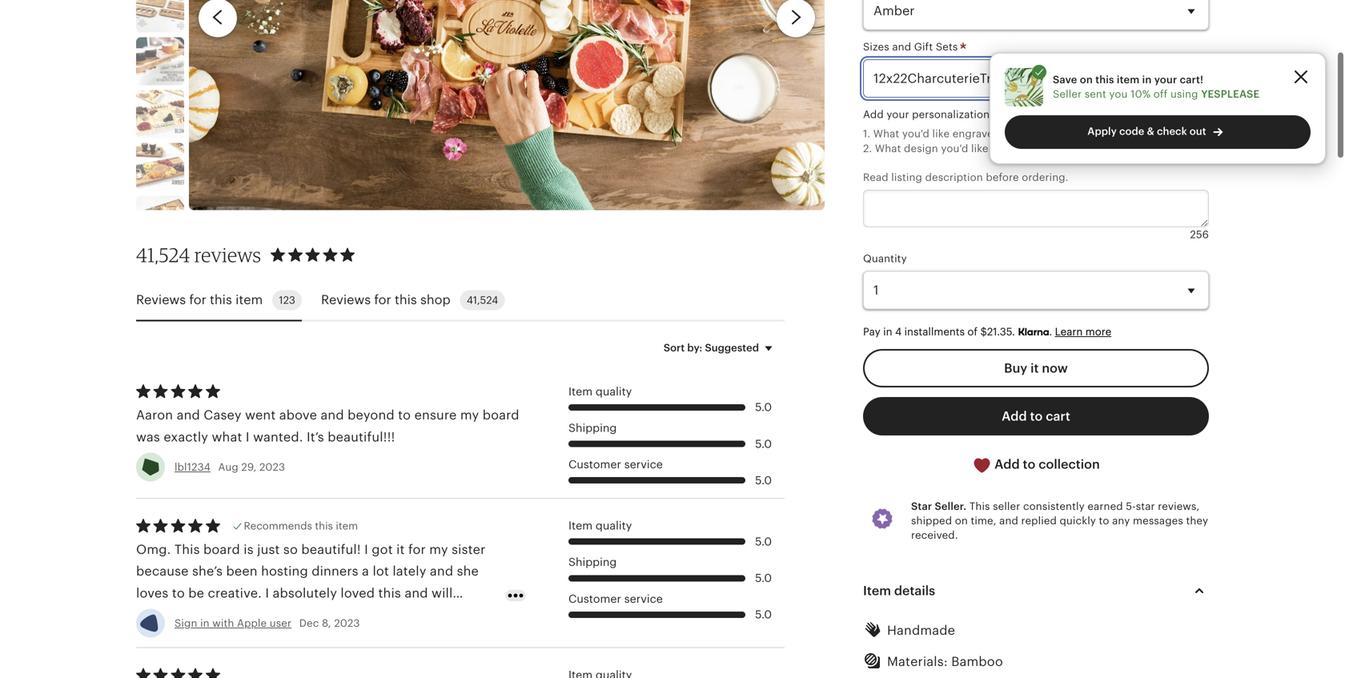 Task type: locate. For each thing, give the bounding box(es) containing it.
to down the earned
[[1099, 515, 1109, 527]]

save
[[1053, 74, 1077, 86]]

1 horizontal spatial for
[[374, 293, 391, 307]]

2 customer from the top
[[568, 593, 621, 605]]

recommends this item
[[244, 520, 358, 532]]

41,524 right the shop
[[467, 294, 498, 306]]

1 vertical spatial add
[[1002, 409, 1027, 424]]

0 vertical spatial shipping
[[568, 422, 617, 434]]

1 horizontal spatial like
[[971, 142, 988, 154]]

1 horizontal spatial reviews
[[321, 293, 371, 307]]

0 vertical spatial customer service
[[568, 458, 663, 471]]

1 quality from the top
[[596, 385, 632, 398]]

quality
[[596, 385, 632, 398], [596, 520, 632, 532]]

1 vertical spatial shipping
[[568, 556, 617, 569]]

ordering.
[[1022, 171, 1069, 183]]

listing
[[1065, 142, 1096, 154], [891, 171, 922, 183]]

reviews
[[194, 243, 261, 267]]

tab list containing reviews for this item
[[136, 281, 785, 321]]

in left 4
[[883, 326, 892, 338]]

read
[[863, 171, 888, 183]]

item for sign in with apple user dec 8, 2023
[[568, 520, 593, 532]]

customer service
[[568, 458, 663, 471], [568, 593, 663, 605]]

1 vertical spatial service
[[624, 593, 663, 605]]

this down reviews
[[210, 293, 232, 307]]

for
[[189, 293, 206, 307], [374, 293, 391, 307]]

1 horizontal spatial your
[[1154, 74, 1177, 86]]

apply
[[1087, 125, 1117, 137]]

what right 2.
[[875, 142, 901, 154]]

0 vertical spatial what
[[873, 128, 899, 140]]

code
[[1119, 125, 1144, 137]]

this inside save on this item in your cart! seller sent you 10% off using yesplease
[[1095, 74, 1114, 86]]

klarna
[[1018, 326, 1049, 338]]

earned
[[1087, 500, 1123, 512]]

this
[[1095, 74, 1114, 86], [210, 293, 232, 307], [395, 293, 417, 307], [315, 520, 333, 532]]

shipping for sign in with apple user dec 8, 2023
[[568, 556, 617, 569]]

for left the shop
[[374, 293, 391, 307]]

cart!
[[1180, 74, 1203, 86]]

apple
[[237, 617, 267, 629]]

your up off
[[1154, 74, 1177, 86]]

41,524 for 41,524 reviews
[[136, 243, 190, 267]]

reviews
[[136, 293, 186, 307], [321, 293, 371, 307]]

personalized charcuterie planks and beer flights 4 styles image 1 image
[[189, 0, 825, 210]]

on inside save on this item in your cart! seller sent you 10% off using yesplease
[[1080, 74, 1093, 86]]

collection
[[1039, 457, 1100, 472]]

yesplease
[[1201, 88, 1260, 100]]

design
[[904, 142, 938, 154]]

user
[[270, 617, 292, 629]]

to inside this seller consistently earned 5-star reviews, shipped on time, and replied quickly to any messages they received.
[[1099, 515, 1109, 527]]

0 horizontal spatial 2023
[[259, 461, 285, 473]]

add inside add to collection "button"
[[994, 457, 1020, 472]]

you'd
[[902, 128, 929, 140], [941, 142, 968, 154]]

reviews right '123'
[[321, 293, 371, 307]]

item right recommends
[[336, 520, 358, 532]]

add your personalization
[[863, 108, 993, 120]]

1 vertical spatial what
[[875, 142, 901, 154]]

2 item quality from the top
[[568, 520, 632, 532]]

i
[[246, 430, 250, 444]]

your up the design
[[887, 108, 909, 120]]

add for add your personalization
[[863, 108, 884, 120]]

0 horizontal spatial 41,524
[[136, 243, 190, 267]]

check
[[1157, 125, 1187, 137]]

add
[[863, 108, 884, 120], [1002, 409, 1027, 424], [994, 457, 1020, 472]]

add for add to cart
[[1002, 409, 1027, 424]]

1 vertical spatial listing
[[891, 171, 922, 183]]

before
[[986, 171, 1019, 183]]

0 horizontal spatial you'd
[[902, 128, 929, 140]]

in up 10%
[[1142, 74, 1152, 86]]

tab list
[[136, 281, 785, 321]]

0 vertical spatial customer
[[568, 458, 621, 471]]

personalized charcuterie planks and beer flights 4 styles image 3 image
[[136, 0, 184, 32]]

0 vertical spatial item quality
[[568, 385, 632, 398]]

photos)
[[1099, 142, 1138, 154]]

learn more button
[[1055, 326, 1111, 338]]

this for save on this item in your cart! seller sent you 10% off using yesplease
[[1095, 74, 1114, 86]]

2 service from the top
[[624, 593, 663, 605]]

customer
[[568, 458, 621, 471], [568, 593, 621, 605]]

1 vertical spatial item
[[235, 293, 263, 307]]

seller
[[1053, 88, 1082, 100]]

item up you
[[1117, 74, 1140, 86]]

shipping
[[568, 422, 617, 434], [568, 556, 617, 569]]

1 horizontal spatial 41,524
[[467, 294, 498, 306]]

0 vertical spatial item
[[568, 385, 593, 398]]

0 horizontal spatial your
[[887, 108, 909, 120]]

in left with
[[200, 617, 210, 629]]

0 horizontal spatial like
[[932, 128, 950, 140]]

41,524 up reviews for this item
[[136, 243, 190, 267]]

buy
[[1004, 361, 1027, 375]]

my
[[460, 408, 479, 422]]

1 vertical spatial customer
[[568, 593, 621, 605]]

in for 8,
[[200, 617, 210, 629]]

you'd up the design
[[902, 128, 929, 140]]

materials: bamboo
[[887, 655, 1003, 669]]

1 horizontal spatial you'd
[[941, 142, 968, 154]]

to right us
[[1006, 142, 1016, 154]]

wanted.
[[253, 430, 303, 444]]

this left the shop
[[395, 293, 417, 307]]

item
[[1117, 74, 1140, 86], [235, 293, 263, 307], [336, 520, 358, 532]]

handmade
[[887, 623, 955, 638]]

save on this item in your cart! seller sent you 10% off using yesplease
[[1053, 74, 1260, 100]]

add inside add to cart button
[[1002, 409, 1027, 424]]

using
[[1170, 88, 1198, 100]]

reviews for this item
[[136, 293, 263, 307]]

1 5.0 from the top
[[755, 401, 772, 414]]

(see
[[1040, 142, 1062, 154]]

0 horizontal spatial item
[[235, 293, 263, 307]]

and down the seller on the bottom
[[999, 515, 1018, 527]]

1 vertical spatial 41,524
[[467, 294, 498, 306]]

0 vertical spatial quality
[[596, 385, 632, 398]]

add up the seller on the bottom
[[994, 457, 1020, 472]]

listing right read
[[891, 171, 922, 183]]

0 vertical spatial in
[[1142, 74, 1152, 86]]

0 vertical spatial your
[[1154, 74, 1177, 86]]

to inside the 1. what you'd like engraved 2. what design you'd like us to use (see listing photos)
[[1006, 142, 1016, 154]]

1 customer from the top
[[568, 458, 621, 471]]

to left cart
[[1030, 409, 1043, 424]]

for for item
[[189, 293, 206, 307]]

in
[[1142, 74, 1152, 86], [883, 326, 892, 338], [200, 617, 210, 629]]

0 horizontal spatial on
[[955, 515, 968, 527]]

what right 1.
[[873, 128, 899, 140]]

quality for sign in with apple user dec 8, 2023
[[596, 520, 632, 532]]

this for reviews for this shop
[[395, 293, 417, 307]]

0 vertical spatial on
[[1080, 74, 1093, 86]]

2 for from the left
[[374, 293, 391, 307]]

1 shipping from the top
[[568, 422, 617, 434]]

exactly
[[164, 430, 208, 444]]

1 vertical spatial like
[[971, 142, 988, 154]]

1 vertical spatial customer service
[[568, 593, 663, 605]]

to inside aaron and casey went above and beyond to ensure my board was exactly what i wanted. it's beautiful!!!
[[398, 408, 411, 422]]

board
[[483, 408, 519, 422]]

0 vertical spatial add
[[863, 108, 884, 120]]

0 vertical spatial 41,524
[[136, 243, 190, 267]]

2 shipping from the top
[[568, 556, 617, 569]]

customer for dec 8, 2023
[[568, 593, 621, 605]]

item quality for lbl1234 aug 29, 2023
[[568, 385, 632, 398]]

item left '123'
[[235, 293, 263, 307]]

0 horizontal spatial in
[[200, 617, 210, 629]]

1 horizontal spatial 2023
[[334, 617, 360, 629]]

replied
[[1021, 515, 1057, 527]]

sizes
[[863, 41, 889, 53]]

0 vertical spatial item
[[1117, 74, 1140, 86]]

Add your personalization text field
[[863, 190, 1209, 227]]

item for for
[[235, 293, 263, 307]]

2 customer service from the top
[[568, 593, 663, 605]]

2 vertical spatial item
[[863, 584, 891, 598]]

for down 41,524 reviews
[[189, 293, 206, 307]]

to left collection
[[1023, 457, 1035, 472]]

and inside this seller consistently earned 5-star reviews, shipped on time, and replied quickly to any messages they received.
[[999, 515, 1018, 527]]

this up sent at the top of the page
[[1095, 74, 1114, 86]]

in for klarna
[[883, 326, 892, 338]]

$21.35.
[[980, 326, 1015, 338]]

5 5.0 from the top
[[755, 572, 772, 584]]

0 vertical spatial listing
[[1065, 142, 1096, 154]]

service
[[624, 458, 663, 471], [624, 593, 663, 605]]

like down engraved
[[971, 142, 988, 154]]

1 vertical spatial in
[[883, 326, 892, 338]]

on up sent at the top of the page
[[1080, 74, 1093, 86]]

on down seller.
[[955, 515, 968, 527]]

2 quality from the top
[[596, 520, 632, 532]]

what
[[873, 128, 899, 140], [875, 142, 901, 154]]

2 vertical spatial in
[[200, 617, 210, 629]]

41,524
[[136, 243, 190, 267], [467, 294, 498, 306]]

2 reviews from the left
[[321, 293, 371, 307]]

for for shop
[[374, 293, 391, 307]]

3 5.0 from the top
[[755, 474, 772, 487]]

went
[[245, 408, 276, 422]]

any
[[1112, 515, 1130, 527]]

1 horizontal spatial listing
[[1065, 142, 1096, 154]]

add to cart
[[1002, 409, 1070, 424]]

2 vertical spatial add
[[994, 457, 1020, 472]]

customer service for aug 29, 2023
[[568, 458, 663, 471]]

1 vertical spatial item quality
[[568, 520, 632, 532]]

item for lbl1234 aug 29, 2023
[[568, 385, 593, 398]]

6 5.0 from the top
[[755, 609, 772, 621]]

0 vertical spatial service
[[624, 458, 663, 471]]

2 5.0 from the top
[[755, 438, 772, 450]]

your inside save on this item in your cart! seller sent you 10% off using yesplease
[[1154, 74, 1177, 86]]

to
[[1006, 142, 1016, 154], [398, 408, 411, 422], [1030, 409, 1043, 424], [1023, 457, 1035, 472], [1099, 515, 1109, 527]]

2023
[[259, 461, 285, 473], [334, 617, 360, 629]]

sent
[[1085, 88, 1106, 100]]

you'd down engraved
[[941, 142, 968, 154]]

item inside save on this item in your cart! seller sent you 10% off using yesplease
[[1117, 74, 1140, 86]]

add left cart
[[1002, 409, 1027, 424]]

beyond
[[348, 408, 395, 422]]

you
[[1109, 88, 1128, 100]]

1 customer service from the top
[[568, 458, 663, 471]]

reviews for reviews for this item
[[136, 293, 186, 307]]

1 vertical spatial 2023
[[334, 617, 360, 629]]

personalized charcuterie planks and beer flights 4 styles image 6 image
[[136, 143, 184, 191]]

2 horizontal spatial item
[[1117, 74, 1140, 86]]

1 for from the left
[[189, 293, 206, 307]]

sign in with apple user link
[[175, 617, 292, 629]]

sizes and gift sets
[[863, 41, 961, 53]]

like down the personalization
[[932, 128, 950, 140]]

suggested
[[705, 342, 759, 354]]

1 reviews from the left
[[136, 293, 186, 307]]

1 horizontal spatial item
[[336, 520, 358, 532]]

reviews down 41,524 reviews
[[136, 293, 186, 307]]

2023 right 29, at the bottom
[[259, 461, 285, 473]]

on
[[1080, 74, 1093, 86], [955, 515, 968, 527]]

sets
[[936, 41, 958, 53]]

to inside add to collection "button"
[[1023, 457, 1035, 472]]

listing inside the 1. what you'd like engraved 2. what design you'd like us to use (see listing photos)
[[1065, 142, 1096, 154]]

was
[[136, 430, 160, 444]]

1 vertical spatial you'd
[[941, 142, 968, 154]]

1 vertical spatial quality
[[596, 520, 632, 532]]

and up exactly
[[177, 408, 200, 422]]

1 item quality from the top
[[568, 385, 632, 398]]

29,
[[241, 461, 257, 473]]

listing down apply
[[1065, 142, 1096, 154]]

to left ensure
[[398, 408, 411, 422]]

reviews for reviews for this shop
[[321, 293, 371, 307]]

2 horizontal spatial in
[[1142, 74, 1152, 86]]

apply code & check out link
[[1005, 115, 1311, 149]]

0 horizontal spatial reviews
[[136, 293, 186, 307]]

in inside 'pay in 4 installments of $21.35. klarna . learn more'
[[883, 326, 892, 338]]

1 service from the top
[[624, 458, 663, 471]]

1 vertical spatial on
[[955, 515, 968, 527]]

0 horizontal spatial for
[[189, 293, 206, 307]]

2023 right 8, at the left of page
[[334, 617, 360, 629]]

quality for lbl1234 aug 29, 2023
[[596, 385, 632, 398]]

like
[[932, 128, 950, 140], [971, 142, 988, 154]]

ensure
[[414, 408, 457, 422]]

lbl1234 aug 29, 2023
[[175, 461, 285, 473]]

add up 1.
[[863, 108, 884, 120]]

1 horizontal spatial on
[[1080, 74, 1093, 86]]

1 horizontal spatial in
[[883, 326, 892, 338]]

1 vertical spatial item
[[568, 520, 593, 532]]



Task type: describe. For each thing, give the bounding box(es) containing it.
add to collection button
[[863, 445, 1209, 485]]

0 vertical spatial you'd
[[902, 128, 929, 140]]

consistently
[[1023, 500, 1085, 512]]

this right recommends
[[315, 520, 333, 532]]

add for add to collection
[[994, 457, 1020, 472]]

quantity
[[863, 253, 907, 265]]

learn
[[1055, 326, 1083, 338]]

0 vertical spatial 2023
[[259, 461, 285, 473]]

item details
[[863, 584, 935, 598]]

sort
[[664, 342, 685, 354]]

materials:
[[887, 655, 948, 669]]

item details button
[[849, 572, 1223, 610]]

sign
[[175, 617, 197, 629]]

customer service for dec 8, 2023
[[568, 593, 663, 605]]

pay in 4 installments of $21.35. klarna . learn more
[[863, 326, 1111, 338]]

4
[[895, 326, 902, 338]]

beautiful!!!
[[328, 430, 395, 444]]

on inside this seller consistently earned 5-star reviews, shipped on time, and replied quickly to any messages they received.
[[955, 515, 968, 527]]

casey
[[204, 408, 242, 422]]

1 vertical spatial your
[[887, 108, 909, 120]]

add to collection
[[991, 457, 1100, 472]]

aaron and casey went above and beyond to ensure my board was exactly what i wanted. it's beautiful!!!
[[136, 408, 519, 444]]

details
[[894, 584, 935, 598]]

star seller.
[[911, 500, 967, 512]]

2 vertical spatial item
[[336, 520, 358, 532]]

description
[[925, 171, 983, 183]]

41,524 for 41,524
[[467, 294, 498, 306]]

0 horizontal spatial listing
[[891, 171, 922, 183]]

item for on
[[1117, 74, 1140, 86]]

recommends
[[244, 520, 312, 532]]

&
[[1147, 125, 1154, 137]]

item quality for sign in with apple user dec 8, 2023
[[568, 520, 632, 532]]

lbl1234
[[175, 461, 210, 473]]

aaron
[[136, 408, 173, 422]]

personalized charcuterie planks and beer flights 4 styles image 5 image
[[136, 90, 184, 138]]

what
[[212, 430, 242, 444]]

time,
[[971, 515, 996, 527]]

and left gift
[[892, 41, 911, 53]]

it
[[1030, 361, 1039, 375]]

buy it now
[[1004, 361, 1068, 375]]

engraved
[[952, 128, 1000, 140]]

buy it now button
[[863, 349, 1209, 388]]

it's
[[307, 430, 324, 444]]

shipping for lbl1234 aug 29, 2023
[[568, 422, 617, 434]]

above
[[279, 408, 317, 422]]

to inside add to cart button
[[1030, 409, 1043, 424]]

10%
[[1131, 88, 1151, 100]]

star
[[1136, 500, 1155, 512]]

customer for aug 29, 2023
[[568, 458, 621, 471]]

of
[[967, 326, 978, 338]]

256
[[1190, 229, 1209, 241]]

personalization
[[912, 108, 990, 120]]

4 5.0 from the top
[[755, 536, 772, 548]]

lbl1234 link
[[175, 461, 210, 473]]

gift
[[914, 41, 933, 53]]

this for reviews for this item
[[210, 293, 232, 307]]

and up it's
[[321, 408, 344, 422]]

in inside save on this item in your cart! seller sent you 10% off using yesplease
[[1142, 74, 1152, 86]]

reviews,
[[1158, 500, 1200, 512]]

with
[[212, 617, 234, 629]]

out
[[1190, 125, 1206, 137]]

sort by: suggested button
[[652, 331, 790, 365]]

this seller consistently earned 5-star reviews, shipped on time, and replied quickly to any messages they received.
[[911, 500, 1208, 541]]

add to cart button
[[863, 397, 1209, 436]]

personalized charcuterie planks and beer flights 4 styles image 4 image
[[136, 37, 184, 85]]

read listing description before ordering.
[[863, 171, 1069, 183]]

now
[[1042, 361, 1068, 375]]

shipped
[[911, 515, 952, 527]]

5-
[[1126, 500, 1136, 512]]

sign in with apple user dec 8, 2023
[[175, 617, 360, 629]]

by:
[[687, 342, 702, 354]]

this
[[969, 500, 990, 512]]

use
[[1019, 142, 1037, 154]]

sort by: suggested
[[664, 342, 759, 354]]

seller.
[[935, 500, 967, 512]]

cart
[[1046, 409, 1070, 424]]

service for sign in with apple user dec 8, 2023
[[624, 593, 663, 605]]

they
[[1186, 515, 1208, 527]]

off
[[1153, 88, 1168, 100]]

0 vertical spatial like
[[932, 128, 950, 140]]

123
[[279, 294, 295, 306]]

shop
[[420, 293, 451, 307]]

service for lbl1234 aug 29, 2023
[[624, 458, 663, 471]]

seller
[[993, 500, 1020, 512]]

pay
[[863, 326, 880, 338]]

bamboo
[[951, 655, 1003, 669]]

1. what you'd like engraved 2. what design you'd like us to use (see listing photos)
[[863, 128, 1138, 154]]

8,
[[322, 617, 331, 629]]

item inside dropdown button
[[863, 584, 891, 598]]

reviews for this shop
[[321, 293, 451, 307]]

messages
[[1133, 515, 1183, 527]]



Task type: vqa. For each thing, say whether or not it's contained in the screenshot.
bottommost Customer Service
yes



